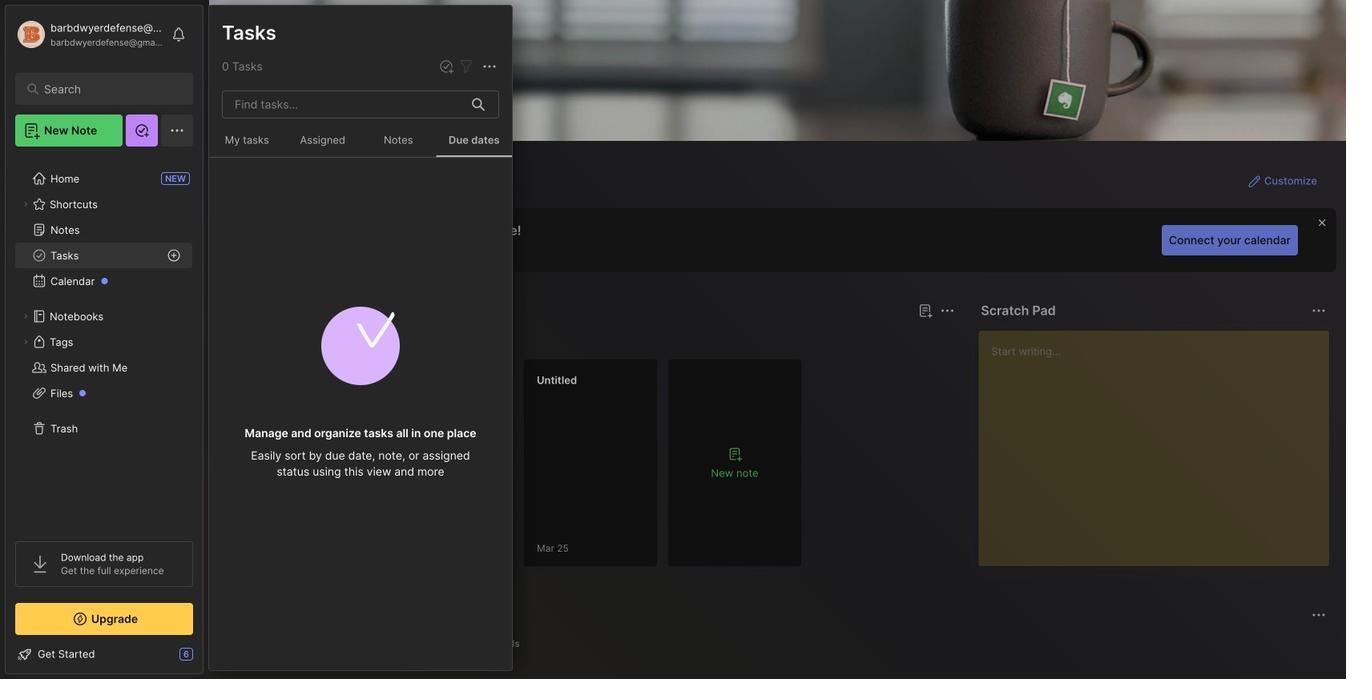 Task type: locate. For each thing, give the bounding box(es) containing it.
Account field
[[15, 18, 164, 50]]

tab list
[[238, 330, 953, 349], [238, 635, 1324, 654]]

row group
[[235, 359, 812, 577]]

2 tab list from the top
[[238, 635, 1324, 654]]

Filter tasks field
[[457, 57, 476, 76]]

click to collapse image
[[202, 650, 214, 669]]

tree inside main element
[[6, 156, 203, 527]]

Find tasks… text field
[[225, 91, 463, 118]]

None search field
[[44, 79, 172, 99]]

tab
[[238, 330, 285, 349], [292, 330, 356, 349], [238, 635, 299, 654], [483, 635, 527, 654]]

1 vertical spatial tab list
[[238, 635, 1324, 654]]

0 vertical spatial tab list
[[238, 330, 953, 349]]

1 tab list from the top
[[238, 330, 953, 349]]

tree
[[6, 156, 203, 527]]



Task type: describe. For each thing, give the bounding box(es) containing it.
filter tasks image
[[457, 57, 476, 76]]

Help and Learning task checklist field
[[6, 642, 203, 668]]

new task image
[[438, 59, 454, 75]]

expand tags image
[[21, 337, 30, 347]]

main element
[[0, 0, 208, 680]]

Start writing… text field
[[992, 331, 1329, 554]]

none search field inside main element
[[44, 79, 172, 99]]

expand notebooks image
[[21, 312, 30, 321]]

Search text field
[[44, 82, 172, 97]]

More actions and view options field
[[476, 57, 499, 76]]

more actions and view options image
[[480, 57, 499, 76]]



Task type: vqa. For each thing, say whether or not it's contained in the screenshot.
expand tags icon
yes



